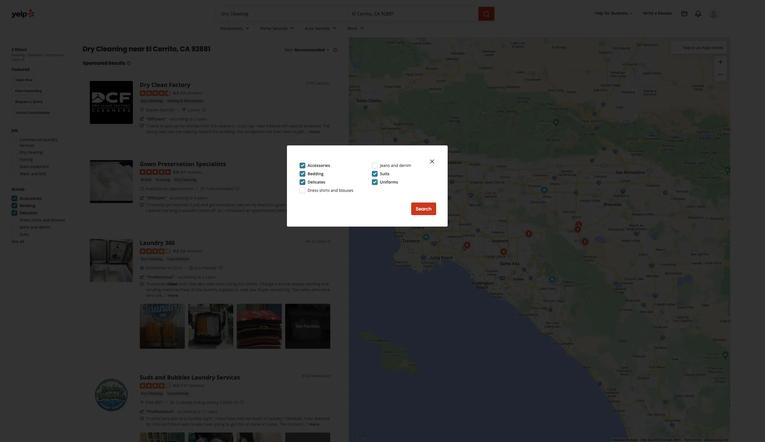 Task type: vqa. For each thing, say whether or not it's contained in the screenshot.
"Request a Virtual Consultation" for Top Hat Tax & Financial Service
no



Task type: locate. For each thing, give the bounding box(es) containing it.
reviews)
[[187, 90, 202, 96], [187, 169, 202, 175], [187, 249, 202, 254], [189, 383, 205, 389]]

supplies
[[219, 287, 235, 293]]

0 horizontal spatial suits
[[20, 232, 29, 237]]

a inside button
[[30, 99, 32, 104]]

dry cleaning for clean
[[141, 98, 163, 103]]

16 speech v2 image for laundry 360
[[140, 282, 144, 287]]

here down vending
[[146, 293, 155, 298]]

16 trending v2 image
[[140, 117, 144, 121], [140, 196, 144, 200], [140, 275, 144, 280]]

see for see all
[[11, 239, 18, 244]]

"professional" up "extremely clean
[[146, 275, 175, 280]]

of up the at
[[264, 416, 267, 421]]

1 vertical spatial 4.2 link
[[173, 383, 179, 389]]

reviews) for and
[[189, 383, 205, 389]]

the right toward
[[213, 129, 219, 134]]

responding
[[23, 88, 42, 93]]

- up clean
[[176, 275, 177, 280]]

dress inside search dialog
[[308, 188, 319, 193]]

search for search as map moves
[[683, 45, 696, 50]]

jeans and denim up uniforms
[[380, 163, 411, 168]]

16 shipping v2 image
[[170, 400, 174, 405]]

delicates
[[28, 53, 42, 57], [308, 179, 326, 185], [20, 210, 37, 216]]

"professional" for 360
[[146, 275, 175, 280]]

laundry down safe
[[204, 287, 218, 293]]

have up get
[[227, 416, 236, 421]]

was left 'pressed'
[[307, 416, 314, 421]]

for right yelp
[[605, 10, 611, 16]]

lady
[[159, 129, 167, 134]]

appointment down beautiful
[[252, 208, 276, 213]]

it
[[178, 208, 181, 213]]

360
[[165, 239, 175, 247]]

24 chevron down v2 image for home services
[[289, 25, 296, 32]]

1 horizontal spatial got
[[209, 202, 215, 208]]

suds and bubbles laundry services
[[140, 374, 240, 382]]

1 vertical spatial "i
[[146, 202, 149, 208]]

reviews) up alterations
[[187, 90, 202, 96]]

must inside "i went to pick up my clothes from the cleaners. i must say i was treated with special kindness! the young lady saw me walking toward the building; she recognized me then went to get…"
[[238, 123, 248, 129]]

"efficient" for preservation
[[146, 195, 166, 201]]

4.2 for 360
[[173, 249, 179, 254]]

i
[[236, 123, 237, 129], [256, 123, 257, 129], [288, 202, 289, 208], [146, 208, 147, 213], [224, 208, 225, 213], [187, 281, 188, 287], [214, 416, 216, 421], [304, 416, 306, 421], [204, 422, 205, 427]]

dry up 16 speaks spanish v2 icon
[[141, 98, 147, 103]]

1 horizontal spatial appointment
[[252, 208, 276, 213]]

0 vertical spatial see
[[11, 239, 18, 244]]

1 "efficient" from the top
[[146, 116, 166, 122]]

2 4.2 star rating image from the top
[[140, 383, 171, 389]]

4.2 left (58
[[173, 249, 179, 254]]

1 vertical spatial dress shirts and blouses
[[20, 217, 65, 223]]

time
[[153, 422, 161, 427]]

went up young
[[150, 123, 159, 129]]

the inside and i feel very safe when using this facility. change machine always working and vending machines have all the laundry supplies in case you forget something. the ladies who work here are…"
[[292, 287, 299, 293]]

fast-responding button
[[11, 87, 46, 95]]

according for 360
[[178, 275, 196, 280]]

2 16 speech v2 image from the top
[[140, 203, 144, 208]]

1 vertical spatial here
[[161, 416, 170, 421]]

0 vertical spatial delicates
[[28, 53, 42, 57]]

0 vertical spatial my
[[179, 123, 185, 129]]

eco-friendly
[[195, 265, 217, 271]]

i up she
[[236, 123, 237, 129]]

users for gown preservation specialists
[[197, 195, 208, 201]]

16 trending v2 image down 16 available by appointment v2 'icon'
[[140, 196, 144, 200]]

"efficient" up recently
[[146, 195, 166, 201]]

in inside "i recently got married in july and got chocolate cake on my beautiful gown. i was concerned that if i waited too long it wouldn't come off. so i scheduled an appointment with gown…"
[[189, 202, 192, 208]]

1 vertical spatial jeans and denim
[[20, 225, 51, 230]]

1 vertical spatial for
[[146, 422, 152, 427]]

a left quote
[[30, 99, 32, 104]]

the right from
[[211, 123, 217, 129]]

she
[[237, 129, 244, 134]]

0 horizontal spatial 3
[[11, 47, 14, 52]]

see portfolio link
[[285, 304, 331, 349]]

the down always
[[292, 287, 299, 293]]

for
[[605, 10, 611, 16], [146, 422, 152, 427]]

16 trending v2 image
[[140, 410, 144, 414]]

16 speech v2 image for gown preservation specialists
[[140, 203, 144, 208]]

16 info v2 image
[[127, 61, 131, 65]]

0 vertical spatial more link
[[310, 129, 320, 134]]

to left '4'
[[189, 195, 193, 201]]

1 laundromat link from the top
[[166, 256, 190, 262]]

1 horizontal spatial 24 chevron down v2 image
[[289, 25, 296, 32]]

and inside "i recently got married in july and got chocolate cake on my beautiful gown. i was concerned that if i waited too long it wouldn't come off. so i scheduled an appointment with gown…"
[[201, 202, 208, 208]]

4 16 speech v2 image from the top
[[140, 417, 144, 421]]

special
[[290, 123, 303, 129]]

must inside "i came here late on a sunday night. i must have had ten loads of laundry / blankets. i was pressed for time and there was no way i was going to get this all done at home. the moment…"
[[217, 416, 226, 421]]

16 available by appointment v2 image
[[140, 187, 144, 191]]

2 vertical spatial laundry
[[269, 416, 283, 421]]

0 horizontal spatial me
[[176, 129, 182, 134]]

16 eco friendly v2 image
[[189, 266, 193, 270]]

zoom out image
[[718, 71, 725, 78]]

my inside "i went to pick up my clothes from the cleaners. i must say i was treated with special kindness! the young lady saw me walking toward the building; she recognized me then went to get…"
[[179, 123, 185, 129]]

0 horizontal spatial •
[[26, 53, 27, 57]]

dress inside group
[[20, 217, 30, 223]]

map data ©2023 google, inegi
[[642, 439, 681, 442]]

0 vertical spatial bedding
[[11, 53, 25, 57]]

jeans up uniforms
[[380, 163, 390, 168]]

1 laundromat from the top
[[167, 257, 189, 262]]

4.2 for and
[[173, 383, 179, 389]]

jeans inside search dialog
[[380, 163, 390, 168]]

all inside and i feel very safe when using this facility. change machine always working and vending machines have all the laundry supplies in case you forget something. the ladies who work here are…"
[[191, 287, 195, 293]]

24 chevron down v2 image left auto
[[289, 25, 296, 32]]

laundry up home.
[[269, 416, 283, 421]]

wifi
[[155, 400, 163, 405]]

4160
[[295, 160, 303, 165]]

4.2 star rating image for laundry
[[140, 249, 171, 254]]

map left the error
[[717, 439, 722, 442]]

dry clean factory link
[[140, 81, 191, 89]]

more link down kindness!
[[310, 129, 320, 134]]

must up going
[[217, 416, 226, 421]]

reviews) right (58
[[187, 249, 202, 254]]

dry inside group
[[20, 150, 26, 155]]

16 speaks spanish v2 image
[[140, 108, 144, 112]]

delicates right clear all 'link'
[[28, 53, 42, 57]]

restaurants link
[[216, 21, 256, 37]]

- for clean
[[167, 116, 169, 122]]

delicates inside search dialog
[[308, 179, 326, 185]]

1 vertical spatial in
[[168, 265, 172, 271]]

0 horizontal spatial dress shirts and blouses
[[20, 217, 65, 223]]

2 vertical spatial in
[[236, 287, 239, 293]]

dry cleaning link down "(84"
[[173, 177, 198, 183]]

dry cleaning button up free wifi
[[140, 391, 164, 397]]

search as map moves
[[683, 45, 724, 50]]

for left time
[[146, 422, 152, 427]]

bedding down 4160 temescal cyn rd
[[308, 171, 324, 177]]

24 chevron down v2 image inside 'restaurants' link
[[244, 25, 251, 32]]

me down up
[[176, 129, 182, 134]]

dry
[[83, 44, 95, 54], [140, 81, 150, 89], [141, 98, 147, 103], [20, 150, 26, 155], [175, 178, 181, 182], [141, 257, 147, 262], [141, 391, 147, 396]]

4.2
[[173, 249, 179, 254], [173, 383, 179, 389]]

beautiful
[[258, 202, 275, 208]]

1 horizontal spatial laundry 360 image
[[421, 232, 432, 243]]

1 "professional" from the top
[[146, 275, 175, 280]]

more link down machines
[[168, 293, 178, 298]]

0 horizontal spatial my
[[179, 123, 185, 129]]

1 vertical spatial "professional"
[[146, 409, 175, 415]]

0 vertical spatial 16 trending v2 image
[[140, 117, 144, 121]]

1 vertical spatial laundromat
[[167, 391, 189, 396]]

see inside group
[[11, 239, 18, 244]]

me down treated
[[266, 129, 272, 134]]

4.2 star rating image for suds
[[140, 383, 171, 389]]

1 vertical spatial laundry
[[204, 287, 218, 293]]

2 vertical spatial bedding
[[20, 203, 35, 208]]

in left 2015
[[168, 265, 172, 271]]

24 chevron down v2 image inside home services link
[[289, 25, 296, 32]]

laundry 360 image
[[421, 232, 432, 243], [90, 239, 133, 282]]

dry cleaning button for clean
[[140, 98, 164, 104]]

1 vertical spatial group
[[10, 128, 71, 179]]

dry clean factory image
[[580, 237, 591, 248]]

lucy's laundry & dry cleaning image
[[498, 246, 510, 258]]

0 vertical spatial went
[[150, 123, 159, 129]]

i inside and i feel very safe when using this facility. change machine always working and vending machines have all the laundry supplies in case you forget something. the ladies who work here are…"
[[187, 281, 188, 287]]

cleaning up established
[[148, 257, 163, 262]]

dry cleaning link for clean
[[140, 98, 164, 104]]

laundromat for and
[[167, 391, 189, 396]]

my inside "i recently got married in july and got chocolate cake on my beautiful gown. i was concerned that if i waited too long it wouldn't come off. so i scheduled an appointment with gown…"
[[251, 202, 257, 208]]

keyboard
[[613, 439, 625, 442]]

0 vertical spatial group
[[715, 56, 727, 81]]

according
[[170, 116, 188, 122], [170, 195, 188, 201], [178, 275, 196, 280], [178, 409, 196, 415]]

have inside "i came here late on a sunday night. i must have had ten loads of laundry / blankets. i was pressed for time and there was no way i was going to get this all done at home. the moment…"
[[227, 416, 236, 421]]

terms
[[685, 439, 693, 442]]

16 trending v2 image down 16 speaks spanish v2 icon
[[140, 117, 144, 121]]

"i for suds
[[146, 416, 149, 421]]

0 vertical spatial free
[[206, 186, 214, 192]]

laundromat down '(147'
[[167, 391, 189, 396]]

2 horizontal spatial accessories
[[308, 163, 330, 168]]

wash and fold
[[20, 171, 46, 177]]

2
[[194, 116, 196, 122]]

4
[[194, 195, 196, 201]]

1 horizontal spatial dress shirts and blouses
[[308, 188, 354, 193]]

0 vertical spatial "professional"
[[146, 275, 175, 280]]

3 16 trending v2 image from the top
[[140, 275, 144, 280]]

0 horizontal spatial laundry
[[43, 137, 57, 142]]

16 trending v2 image for dry clean factory
[[140, 117, 144, 121]]

laundromat button up 2015
[[166, 256, 190, 262]]

was inside "i went to pick up my clothes from the cleaners. i must say i was treated with special kindness! the young lady saw me walking toward the building; she recognized me then went to get…"
[[258, 123, 265, 129]]

2 vertical spatial more
[[309, 422, 320, 427]]

open now
[[15, 78, 33, 82]]

1 vertical spatial jeans
[[20, 225, 29, 230]]

- up late at the bottom of page
[[176, 409, 177, 415]]

services for auto services
[[315, 25, 330, 31]]

1 vertical spatial bedding
[[308, 171, 324, 177]]

4.2 star rating image
[[140, 249, 171, 254], [140, 383, 171, 389]]

2 "i from the top
[[146, 202, 149, 208]]

16 free estimates v2 image
[[200, 187, 205, 191]]

specialists
[[196, 160, 226, 168]]

•
[[26, 53, 27, 57], [43, 53, 45, 57]]

a
[[655, 10, 657, 16], [30, 99, 32, 104], [185, 416, 187, 421], [714, 439, 716, 442]]

1 horizontal spatial services
[[273, 25, 288, 31]]

2 me from the left
[[266, 129, 272, 134]]

case
[[240, 287, 248, 293]]

/
[[284, 416, 285, 421]]

1 horizontal spatial must
[[238, 123, 248, 129]]

info icon image
[[202, 107, 207, 112], [202, 107, 207, 112], [235, 187, 240, 191], [235, 187, 240, 191], [218, 266, 223, 270], [218, 266, 223, 270], [240, 400, 244, 405], [240, 400, 244, 405]]

map for moves
[[702, 45, 711, 50]]

1 vertical spatial this
[[238, 422, 245, 427]]

4.2 left '(147'
[[173, 383, 179, 389]]

1 vertical spatial search
[[416, 206, 432, 212]]

"i up young
[[146, 123, 149, 129]]

1 vertical spatial appointment
[[252, 208, 276, 213]]

1 4.2 link from the top
[[173, 248, 179, 254]]

4160 temescal cyn rd
[[295, 160, 331, 165]]

carson
[[315, 239, 327, 244]]

0 vertical spatial dry clean factory image
[[90, 81, 133, 124]]

0 horizontal spatial on
[[179, 416, 183, 421]]

1 horizontal spatial free
[[206, 186, 214, 192]]

according for preservation
[[170, 195, 188, 201]]

and inside "i came here late on a sunday night. i must have had ten loads of laundry / blankets. i was pressed for time and there was no way i was going to get this all done at home. the moment…"
[[162, 422, 169, 427]]

users right '2' in the top left of the page
[[197, 116, 208, 122]]

services
[[20, 143, 34, 148]]

virtual
[[15, 110, 26, 115]]

1 vertical spatial delicates
[[308, 179, 326, 185]]

shirts inside group
[[31, 217, 42, 223]]

according for clean
[[170, 116, 188, 122]]

2 • from the left
[[43, 53, 45, 57]]

"efficient" down speaks spanish
[[146, 116, 166, 122]]

1 vertical spatial my
[[251, 202, 257, 208]]

0 vertical spatial on
[[245, 202, 250, 208]]

None search field
[[217, 7, 496, 21]]

laundry inside and i feel very safe when using this facility. change machine always working and vending machines have all the laundry supplies in case you forget something. the ladies who work here are…"
[[204, 287, 218, 293]]

1 horizontal spatial laundry
[[204, 287, 218, 293]]

bedding inside '3 filters bedding • delicates • accessories clear all'
[[11, 53, 25, 57]]

late
[[171, 416, 178, 421]]

dry up the 16 established in v2 icon
[[141, 257, 147, 262]]

0 horizontal spatial blouses
[[51, 217, 65, 223]]

1 16 speech v2 image from the top
[[140, 124, 144, 129]]

suds and bubbles laundry services image
[[539, 185, 550, 196]]

1 horizontal spatial here
[[161, 416, 170, 421]]

lucy's residential & commercial laundry service image
[[573, 219, 585, 231]]

0 horizontal spatial see
[[11, 239, 18, 244]]

16 speech v2 image for suds and bubbles laundry services
[[140, 417, 144, 421]]

"i inside "i recently got married in july and got chocolate cake on my beautiful gown. i was concerned that if i waited too long it wouldn't come off. so i scheduled an appointment with gown…"
[[146, 202, 149, 208]]

0 vertical spatial "efficient"
[[146, 116, 166, 122]]

featured group
[[10, 67, 71, 118]]

1 16 trending v2 image from the top
[[140, 117, 144, 121]]

1 24 chevron down v2 image from the left
[[244, 25, 251, 32]]

2 horizontal spatial in
[[236, 287, 239, 293]]

dry cleaning down 4.3 star rating image
[[141, 98, 163, 103]]

2 "efficient" from the top
[[146, 195, 166, 201]]

my
[[179, 123, 185, 129], [251, 202, 257, 208]]

2 4.2 link from the top
[[173, 383, 179, 389]]

1 "i from the top
[[146, 123, 149, 129]]

to left 11
[[197, 409, 201, 415]]

0 vertical spatial "i
[[146, 123, 149, 129]]

dry cleaning button
[[140, 98, 164, 104], [173, 177, 198, 183], [140, 256, 164, 262], [140, 391, 164, 397]]

1 vertical spatial 4.2
[[173, 383, 179, 389]]

to up the lady
[[160, 123, 164, 129]]

2 laundromat from the top
[[167, 391, 189, 396]]

1 vertical spatial more
[[168, 293, 178, 298]]

1 horizontal spatial search
[[683, 45, 696, 50]]

see for see portfolio
[[296, 324, 303, 329]]

accessories inside search dialog
[[308, 163, 330, 168]]

report a map error link
[[705, 439, 729, 442]]

scheduled
[[226, 208, 245, 213]]

laundromat link down '(147'
[[166, 391, 190, 397]]

map region
[[309, 0, 750, 443]]

2 16 trending v2 image from the top
[[140, 196, 144, 200]]

of left use
[[694, 439, 696, 442]]

more link for bubbles
[[309, 422, 320, 427]]

0 horizontal spatial 24 chevron down v2 image
[[244, 25, 251, 32]]

this down had
[[238, 422, 245, 427]]

map
[[642, 439, 647, 442]]

users for dry clean factory
[[197, 116, 208, 122]]

"i inside "i came here late on a sunday night. i must have had ten loads of laundry / blankets. i was pressed for time and there was no way i was going to get this all done at home. the moment…"
[[146, 416, 149, 421]]

24 chevron down v2 image
[[244, 25, 251, 32], [289, 25, 296, 32], [359, 25, 365, 32]]

of
[[264, 416, 267, 421], [694, 439, 696, 442]]

a down the "professional" - according to 11 users
[[185, 416, 187, 421]]

with inside "i went to pick up my clothes from the cleaners. i must say i was treated with special kindness! the young lady saw me walking toward the building; she recognized me then went to get…"
[[281, 123, 289, 129]]

dry up sponsored
[[83, 44, 95, 54]]

1 horizontal spatial have
[[227, 416, 236, 421]]

1 horizontal spatial shirts
[[320, 188, 330, 193]]

16 speech v2 image
[[140, 124, 144, 129], [140, 203, 144, 208], [140, 282, 144, 287], [140, 417, 144, 421]]

laundromat button for and
[[166, 391, 190, 397]]

was down night.
[[206, 422, 214, 427]]

reviews) right "(84"
[[187, 169, 202, 175]]

2 horizontal spatial laundry
[[269, 416, 283, 421]]

16 speech v2 image left "extremely
[[140, 282, 144, 287]]

"i recently got married in july and got chocolate cake on my beautiful gown. i was concerned that if i waited too long it wouldn't come off. so i scheduled an appointment with gown…"
[[146, 202, 330, 213]]

services up covid- on the bottom left of the page
[[217, 374, 240, 382]]

a right report at right
[[714, 439, 716, 442]]

2 laundromat link from the top
[[166, 391, 190, 397]]

3 "i from the top
[[146, 416, 149, 421]]

see inside see portfolio link
[[296, 324, 303, 329]]

1 4.2 from the top
[[173, 249, 179, 254]]

3 16 speech v2 image from the top
[[140, 282, 144, 287]]

1 vertical spatial 3
[[202, 275, 204, 280]]

appointment inside "i recently got married in july and got chocolate cake on my beautiful gown. i was concerned that if i waited too long it wouldn't come off. so i scheduled an appointment with gown…"
[[252, 208, 276, 213]]

users right '4'
[[197, 195, 208, 201]]

clothes
[[186, 123, 200, 129]]

5 star rating image
[[140, 170, 171, 175]]

1 vertical spatial shirts
[[31, 217, 42, 223]]

0 vertical spatial laundromat button
[[166, 256, 190, 262]]

got up too
[[166, 202, 172, 208]]

home.
[[266, 422, 278, 427]]

dry cleaning link
[[140, 98, 164, 104], [173, 177, 198, 183], [140, 256, 164, 262], [140, 391, 164, 397]]

dr
[[327, 374, 331, 379]]

"i went to pick up my clothes from the cleaners. i must say i was treated with special kindness! the young lady saw me walking toward the building; she recognized me then went to get…"
[[146, 123, 330, 134]]

dry clean factory image
[[90, 81, 133, 124], [580, 237, 591, 248]]

0 vertical spatial laundry
[[140, 239, 164, 247]]

"extremely
[[146, 281, 166, 287]]

notifications image
[[695, 10, 702, 17]]

always
[[292, 281, 305, 287]]

auto services
[[305, 25, 330, 31]]

0 horizontal spatial appointment
[[169, 186, 193, 192]]

1 vertical spatial "efficient"
[[146, 195, 166, 201]]

in up wouldn't
[[189, 202, 192, 208]]

went right then
[[283, 129, 292, 134]]

here inside "i came here late on a sunday night. i must have had ten loads of laundry / blankets. i was pressed for time and there was no way i was going to get this all done at home. the moment…"
[[161, 416, 170, 421]]

blouses inside search dialog
[[339, 188, 354, 193]]

laundromat link up 2015
[[166, 256, 190, 262]]

was up recognized
[[258, 123, 265, 129]]

google image
[[351, 435, 370, 443]]

the down the "/"
[[279, 422, 286, 427]]

group containing job
[[10, 128, 71, 179]]

• down the filters
[[26, 53, 27, 57]]

denim inside search dialog
[[399, 163, 411, 168]]

3 24 chevron down v2 image from the left
[[359, 25, 365, 32]]

2 laundromat button from the top
[[166, 391, 190, 397]]

all inside "i came here late on a sunday night. i must have had ten loads of laundry / blankets. i was pressed for time and there was no way i was going to get this all done at home. the moment…"
[[246, 422, 250, 427]]

3 up very
[[202, 275, 204, 280]]

0 vertical spatial appointment
[[169, 186, 193, 192]]

jeans up the see all button
[[20, 225, 29, 230]]

free for free wifi
[[146, 400, 154, 405]]

ironing
[[20, 157, 33, 162]]

saw
[[168, 129, 175, 134]]

delicates down 4160 temescal cyn rd
[[308, 179, 326, 185]]

laundry right commercial
[[43, 137, 57, 142]]

have down "feel" at bottom left
[[181, 287, 190, 293]]

"professional"
[[146, 275, 175, 280], [146, 409, 175, 415]]

search inside search button
[[416, 206, 432, 212]]

cleaning for suds
[[148, 391, 163, 396]]

1 laundromat button from the top
[[166, 256, 190, 262]]

blankets.
[[286, 416, 303, 421]]

way
[[196, 422, 203, 427]]

2 vertical spatial the
[[196, 287, 203, 293]]

1 vertical spatial on
[[179, 416, 183, 421]]

gown…"
[[286, 208, 302, 213]]

4.3 link
[[173, 90, 179, 96]]

a inside "element"
[[655, 10, 657, 16]]

use
[[697, 439, 702, 442]]

5.0
[[173, 169, 179, 175]]

0 vertical spatial have
[[181, 287, 190, 293]]

1 vertical spatial dry clean factory image
[[580, 237, 591, 248]]

appointment up "efficient" - according to 4 users on the left top of page
[[169, 186, 193, 192]]

work
[[321, 287, 330, 293]]

request a quote
[[15, 99, 43, 104]]

dry cleaning up established
[[141, 257, 163, 262]]

terms of use link
[[685, 439, 702, 442]]

1 horizontal spatial suits
[[380, 171, 390, 177]]

more down 'pressed'
[[309, 422, 320, 427]]

me
[[176, 129, 182, 134], [266, 129, 272, 134]]

shirts
[[320, 188, 330, 193], [31, 217, 42, 223]]

1 horizontal spatial my
[[251, 202, 257, 208]]

0 horizontal spatial for
[[146, 422, 152, 427]]

24 chevron down v2 image inside more link
[[359, 25, 365, 32]]

cake
[[236, 202, 244, 208]]

gown preservation specialists link
[[140, 160, 226, 168]]

2 horizontal spatial the
[[323, 123, 330, 129]]

"efficient" for clean
[[146, 116, 166, 122]]

building;
[[220, 129, 236, 134]]

gown preservation specialists image
[[90, 160, 133, 203]]

cleaning down 4.3 star rating image
[[148, 98, 163, 103]]

group
[[715, 56, 727, 81], [10, 128, 71, 179], [10, 187, 71, 245]]

4.2 link for and
[[173, 383, 179, 389]]

the inside and i feel very safe when using this facility. change machine always working and vending machines have all the laundry supplies in case you forget something. the ladies who work here are…"
[[196, 287, 203, 293]]

jeans and denim inside group
[[20, 225, 51, 230]]

1 vertical spatial laundromat button
[[166, 391, 190, 397]]

1 vertical spatial must
[[217, 416, 226, 421]]

free right 16 free estimates v2 'image'
[[206, 186, 214, 192]]

best cleaners image
[[462, 240, 473, 251]]

more for factory
[[310, 129, 320, 134]]

0 vertical spatial of
[[264, 416, 267, 421]]

dry cleaning link up free wifi
[[140, 391, 164, 397]]

pressed
[[315, 416, 330, 421]]

0 vertical spatial for
[[605, 10, 611, 16]]

dry cleaning button down 4.3 star rating image
[[140, 98, 164, 104]]

fold
[[39, 171, 46, 177]]

16 speech v2 image down 16 trending v2 icon on the left bottom of page
[[140, 417, 144, 421]]

the down very
[[196, 287, 203, 293]]

clean
[[151, 81, 168, 89]]

bedding down the filters
[[11, 53, 25, 57]]

review
[[659, 10, 672, 16]]

dry cleaning link for 360
[[140, 256, 164, 262]]

2 got from the left
[[209, 202, 215, 208]]

0 vertical spatial this
[[238, 281, 245, 287]]

"i inside "i went to pick up my clothes from the cleaners. i must say i was treated with special kindness! the young lady saw me walking toward the building; she recognized me then went to get…"
[[146, 123, 149, 129]]

2 "professional" from the top
[[146, 409, 175, 415]]

4.2 link
[[173, 248, 179, 254], [173, 383, 179, 389]]

must up she
[[238, 123, 248, 129]]

0 vertical spatial 4.2 link
[[173, 248, 179, 254]]

16 trending v2 image for gown preservation specialists
[[140, 196, 144, 200]]

1 horizontal spatial blouses
[[339, 188, 354, 193]]

dry cleaning link for and
[[140, 391, 164, 397]]

0 vertical spatial suits
[[380, 171, 390, 177]]

toward
[[198, 129, 212, 134]]

0 vertical spatial 3
[[11, 47, 14, 52]]

this inside "i came here late on a sunday night. i must have had ten loads of laundry / blankets. i was pressed for time and there was no way i was going to get this all done at home. the moment…"
[[238, 422, 245, 427]]

(44
[[180, 90, 186, 96]]

report
[[705, 439, 714, 442]]

power cleaners image
[[547, 274, 558, 286]]

2 24 chevron down v2 image from the left
[[289, 25, 296, 32]]

1 vertical spatial with
[[277, 208, 285, 213]]

here inside and i feel very safe when using this facility. change machine always working and vending machines have all the laundry supplies in case you forget something. the ladies who work here are…"
[[146, 293, 155, 298]]

2 4.2 from the top
[[173, 383, 179, 389]]

0 vertical spatial jeans
[[380, 163, 390, 168]]

users for laundry 360
[[205, 275, 216, 280]]

16 speech v2 image left recently
[[140, 203, 144, 208]]

2 vertical spatial more link
[[309, 422, 320, 427]]

laundry left 360
[[140, 239, 164, 247]]

cleaning for laundry
[[148, 257, 163, 262]]

going
[[215, 422, 225, 427]]

shortcuts
[[626, 439, 638, 442]]

jeans and denim inside search dialog
[[380, 163, 411, 168]]

1 got from the left
[[166, 202, 172, 208]]

0 horizontal spatial dress
[[20, 217, 30, 223]]

0 horizontal spatial free
[[146, 400, 154, 405]]

"i for dry
[[146, 123, 149, 129]]

cleaning for dry
[[148, 98, 163, 103]]

1 4.2 star rating image from the top
[[140, 249, 171, 254]]

more link down 'pressed'
[[309, 422, 320, 427]]

dry cleaning button for 360
[[140, 256, 164, 262]]

4.2 star rating image down suds
[[140, 383, 171, 389]]

stain treatment
[[20, 164, 49, 169]]

1 horizontal spatial dress
[[308, 188, 319, 193]]

must
[[238, 123, 248, 129], [217, 416, 226, 421]]

16 established in v2 image
[[140, 266, 144, 270]]

map right as
[[702, 45, 711, 50]]

gown preservation specialists image
[[579, 235, 591, 247]]

search button
[[411, 203, 437, 215]]

cleaning
[[96, 44, 127, 54], [148, 98, 163, 103], [182, 178, 196, 182], [148, 257, 163, 262], [148, 391, 163, 396]]

0 horizontal spatial shirts
[[31, 217, 42, 223]]

services right home
[[273, 25, 288, 31]]

to left get
[[226, 422, 230, 427]]

laundry inside commercial laundry services
[[43, 137, 57, 142]]



Task type: describe. For each thing, give the bounding box(es) containing it.
group containing article
[[10, 187, 71, 245]]

express custom cuts tailoring & cleaners image
[[572, 224, 584, 235]]

1 horizontal spatial of
[[694, 439, 696, 442]]

laundromat link for 360
[[166, 256, 190, 262]]

featured
[[11, 67, 30, 72]]

framing button
[[155, 177, 171, 183]]

chocolate
[[216, 202, 234, 208]]

dry cleaning for and
[[141, 391, 163, 396]]

1 vertical spatial suits
[[20, 232, 29, 237]]

yelp for business
[[595, 10, 629, 16]]

business categories element
[[216, 21, 719, 37]]

1 vertical spatial the
[[213, 129, 219, 134]]

auto
[[305, 25, 314, 31]]

i right night.
[[214, 416, 216, 421]]

3 inside '3 filters bedding • delicates • accessories clear all'
[[11, 47, 14, 52]]

i right way in the bottom left of the page
[[204, 422, 205, 427]]

dry down 5.0 on the top of the page
[[175, 178, 181, 182]]

of inside "i came here late on a sunday night. i must have had ten loads of laundry / blankets. i was pressed for time and there was no way i was going to get this all done at home. the moment…"
[[264, 416, 267, 421]]

16 luxury v2 image
[[182, 108, 186, 112]]

denim inside group
[[39, 225, 51, 230]]

delicates inside '3 filters bedding • delicates • accessories clear all'
[[28, 53, 42, 57]]

- for and
[[176, 409, 177, 415]]

in inside and i feel very safe when using this facility. change machine always working and vending machines have all the laundry supplies in case you forget something. the ladies who work here are…"
[[236, 287, 239, 293]]

1 vertical spatial blouses
[[51, 217, 65, 223]]

ladies
[[300, 287, 311, 293]]

441
[[306, 239, 311, 244]]

treated
[[266, 123, 280, 129]]

cleaning down '(84 reviews)'
[[182, 178, 196, 182]]

loads
[[253, 416, 263, 421]]

- for 360
[[176, 275, 177, 280]]

filters
[[15, 47, 27, 52]]

suits inside search dialog
[[380, 171, 390, 177]]

moves
[[712, 45, 724, 50]]

bedding inside group
[[20, 203, 35, 208]]

up
[[174, 123, 178, 129]]

projects image
[[681, 10, 688, 17]]

the inside "i came here late on a sunday night. i must have had ten loads of laundry / blankets. i was pressed for time and there was no way i was going to get this all done at home. the moment…"
[[279, 422, 286, 427]]

16 info v2 image
[[333, 48, 338, 52]]

if
[[328, 202, 330, 208]]

to up very
[[197, 275, 201, 280]]

say
[[249, 123, 255, 129]]

16 free wifi v2 image
[[140, 400, 144, 405]]

i up moment…"
[[304, 416, 306, 421]]

2 vertical spatial delicates
[[20, 210, 37, 216]]

24 chevron down v2 image for restaurants
[[244, 25, 251, 32]]

done
[[251, 422, 261, 427]]

have inside and i feel very safe when using this facility. change machine always working and vending machines have all the laundry supplies in case you forget something. the ladies who work here are…"
[[181, 287, 190, 293]]

feel
[[189, 281, 196, 287]]

24 chevron down v2 image
[[331, 25, 338, 32]]

1 me from the left
[[176, 129, 182, 134]]

users for suds and bubbles laundry services
[[208, 409, 218, 415]]

error
[[723, 439, 729, 442]]

a for request
[[30, 99, 32, 104]]

laundromat button for 360
[[166, 256, 190, 262]]

ten
[[245, 416, 252, 421]]

16 speech v2 image for dry clean factory
[[140, 124, 144, 129]]

from
[[201, 123, 210, 129]]

zoom in image
[[718, 58, 725, 65]]

more for bubbles
[[309, 422, 320, 427]]

dry up 16 free wifi v2 image
[[141, 391, 147, 396]]

"extremely clean
[[146, 281, 178, 287]]

dry cleaning for 360
[[141, 257, 163, 262]]

established
[[146, 265, 167, 271]]

to inside "i came here late on a sunday night. i must have had ten loads of laundry / blankets. i was pressed for time and there was no way i was going to get this all done at home. the moment…"
[[226, 422, 230, 427]]

dry up 4.3 star rating image
[[140, 81, 150, 89]]

suds
[[140, 374, 153, 382]]

alterations
[[184, 98, 203, 103]]

was inside "i recently got married in july and got chocolate cake on my beautiful gown. i was concerned that if i waited too long it wouldn't come off. so i scheduled an appointment with gown…"
[[290, 202, 297, 208]]

dry cleaning down "(84"
[[175, 178, 196, 182]]

search image
[[483, 11, 490, 17]]

(147 reviews)
[[180, 383, 205, 389]]

"professional" for and
[[146, 409, 175, 415]]

see all
[[11, 239, 24, 244]]

©2023
[[654, 439, 663, 442]]

- for preservation
[[167, 195, 169, 201]]

1 vertical spatial more link
[[168, 293, 178, 298]]

a inside "i came here late on a sunday night. i must have had ten loads of laundry / blankets. i was pressed for time and there was no way i was going to get this all done at home. the moment…"
[[185, 416, 187, 421]]

0 horizontal spatial laundry
[[140, 239, 164, 247]]

0 horizontal spatial jeans
[[20, 225, 29, 230]]

2795
[[307, 81, 314, 86]]

for inside button
[[605, 10, 611, 16]]

laundry 360 link
[[140, 239, 175, 247]]

"professional" - according to 11 users
[[146, 409, 218, 415]]

now
[[25, 78, 33, 82]]

at
[[262, 422, 265, 427]]

forget
[[257, 287, 269, 293]]

home
[[260, 25, 272, 31]]

1 • from the left
[[26, 53, 27, 57]]

shirts inside search dialog
[[320, 188, 330, 193]]

4.3 star rating image
[[140, 90, 171, 96]]

portfolio
[[304, 324, 320, 329]]

speaks
[[146, 107, 159, 112]]

keyboard shortcuts button
[[613, 439, 638, 443]]

4.2 link for 360
[[173, 248, 179, 254]]

a for report
[[714, 439, 716, 442]]

all inside '3 filters bedding • delicates • accessories clear all'
[[21, 57, 24, 62]]

ca
[[180, 44, 190, 54]]

anaheim hills cleaners image
[[523, 229, 535, 240]]

laundry 360
[[140, 239, 175, 247]]

pick
[[165, 123, 172, 129]]

when
[[215, 281, 226, 287]]

had
[[237, 416, 244, 421]]

to down special
[[293, 129, 297, 134]]

on inside "i came here late on a sunday night. i must have had ten loads of laundry / blankets. i was pressed for time and there was no way i was going to get this all done at home. the moment…"
[[179, 416, 183, 421]]

bridal link
[[140, 177, 152, 183]]

factory
[[169, 81, 191, 89]]

0 horizontal spatial in
[[168, 265, 172, 271]]

0 horizontal spatial laundry 360 image
[[90, 239, 133, 282]]

16 trending v2 image for laundry 360
[[140, 275, 144, 280]]

reviews) for 360
[[187, 249, 202, 254]]

with inside "i recently got married in july and got chocolate cake on my beautiful gown. i was concerned that if i waited too long it wouldn't come off. so i scheduled an appointment with gown…"
[[277, 208, 285, 213]]

reviews) for clean
[[187, 90, 202, 96]]

map for error
[[717, 439, 722, 442]]

suds and bubbles laundry services image
[[90, 374, 133, 417]]

&
[[181, 98, 183, 103]]

dress shirts and blouses inside group
[[20, 217, 65, 223]]

dry cleaning button down "(84"
[[173, 177, 198, 183]]

so
[[218, 208, 222, 213]]

(84 reviews)
[[180, 169, 202, 175]]

came
[[150, 416, 160, 421]]

home services link
[[256, 21, 301, 37]]

bridal button
[[140, 177, 152, 183]]

free for free estimates
[[206, 186, 214, 192]]

was left no
[[181, 422, 189, 427]]

24 chevron down v2 image for more
[[359, 25, 365, 32]]

according for and
[[178, 409, 196, 415]]

sewing & alterations
[[167, 98, 203, 103]]

dry cleaning button for and
[[140, 391, 164, 397]]

4726
[[302, 374, 310, 379]]

accessories inside '3 filters bedding • delicates • accessories clear all'
[[45, 53, 64, 57]]

you
[[250, 287, 256, 293]]

"professional" - according to 3 users
[[146, 275, 216, 280]]

come
[[199, 208, 210, 213]]

i left waited
[[146, 208, 147, 213]]

services for home services
[[273, 25, 288, 31]]

0 horizontal spatial went
[[150, 123, 159, 129]]

available by appointment
[[146, 186, 193, 192]]

the inside "i went to pick up my clothes from the cleaners. i must say i was treated with special kindness! the young lady saw me walking toward the building; she recognized me then went to get…"
[[323, 123, 330, 129]]

for inside "i came here late on a sunday night. i must have had ten loads of laundry / blankets. i was pressed for time and there was no way i was going to get this all done at home. the moment…"
[[146, 422, 152, 427]]

speaks spanish
[[146, 107, 175, 112]]

441 e carson st
[[306, 239, 331, 244]]

"i for gown
[[146, 202, 149, 208]]

0 horizontal spatial services
[[217, 374, 240, 382]]

1 vertical spatial laundry
[[192, 374, 215, 382]]

night.
[[203, 416, 213, 421]]

dry cleaning
[[20, 150, 43, 155]]

i right say at the left top of page
[[256, 123, 257, 129]]

to left '2' in the top left of the page
[[189, 116, 193, 122]]

eco-
[[195, 265, 202, 271]]

curbside pickup during covid-19
[[175, 400, 238, 405]]

gown
[[140, 160, 156, 168]]

this inside and i feel very safe when using this facility. change machine always working and vending machines have all the laundry supplies in case you forget something. the ladies who work here are…"
[[238, 281, 245, 287]]

sort:
[[285, 47, 294, 53]]

1 vertical spatial went
[[283, 129, 292, 134]]

then
[[273, 129, 282, 134]]

concerned
[[298, 202, 318, 208]]

accessories inside group
[[20, 196, 42, 201]]

cleaning up results
[[96, 44, 127, 54]]

2795 cabot dr.
[[307, 81, 331, 86]]

virtual consultations button
[[11, 109, 54, 117]]

user actions element
[[591, 7, 727, 43]]

change
[[260, 281, 274, 287]]

there
[[170, 422, 180, 427]]

uniforms
[[380, 179, 398, 185]]

close image
[[429, 158, 436, 165]]

laundry inside "i came here late on a sunday night. i must have had ten loads of laundry / blankets. i was pressed for time and there was no way i was going to get this all done at home. the moment…"
[[269, 416, 283, 421]]

11
[[202, 409, 207, 415]]

i right gown.
[[288, 202, 289, 208]]

laundromat for 360
[[167, 257, 189, 262]]

restaurants
[[221, 25, 243, 31]]

waited
[[148, 208, 161, 213]]

0 vertical spatial the
[[211, 123, 217, 129]]

bedding inside search dialog
[[308, 171, 324, 177]]

reviews) for preservation
[[187, 169, 202, 175]]

more link for factory
[[310, 129, 320, 134]]

cerrito,
[[153, 44, 179, 54]]

search dialog
[[0, 0, 766, 443]]

19
[[233, 400, 238, 405]]

laundromat link for and
[[166, 391, 190, 397]]

dress shirts and blouses inside search dialog
[[308, 188, 354, 193]]

5.0 link
[[173, 169, 179, 175]]

yelp
[[595, 10, 604, 16]]

during
[[207, 400, 219, 405]]

search for search
[[416, 206, 432, 212]]

a for write
[[655, 10, 657, 16]]

16 chevron down v2 image
[[630, 11, 634, 16]]

who
[[312, 287, 320, 293]]

on inside "i recently got married in july and got chocolate cake on my beautiful gown. i was concerned that if i waited too long it wouldn't come off. so i scheduled an appointment with gown…"
[[245, 202, 250, 208]]

treatment
[[30, 164, 49, 169]]

i right 'so'
[[224, 208, 225, 213]]

temescal
[[303, 160, 318, 165]]



